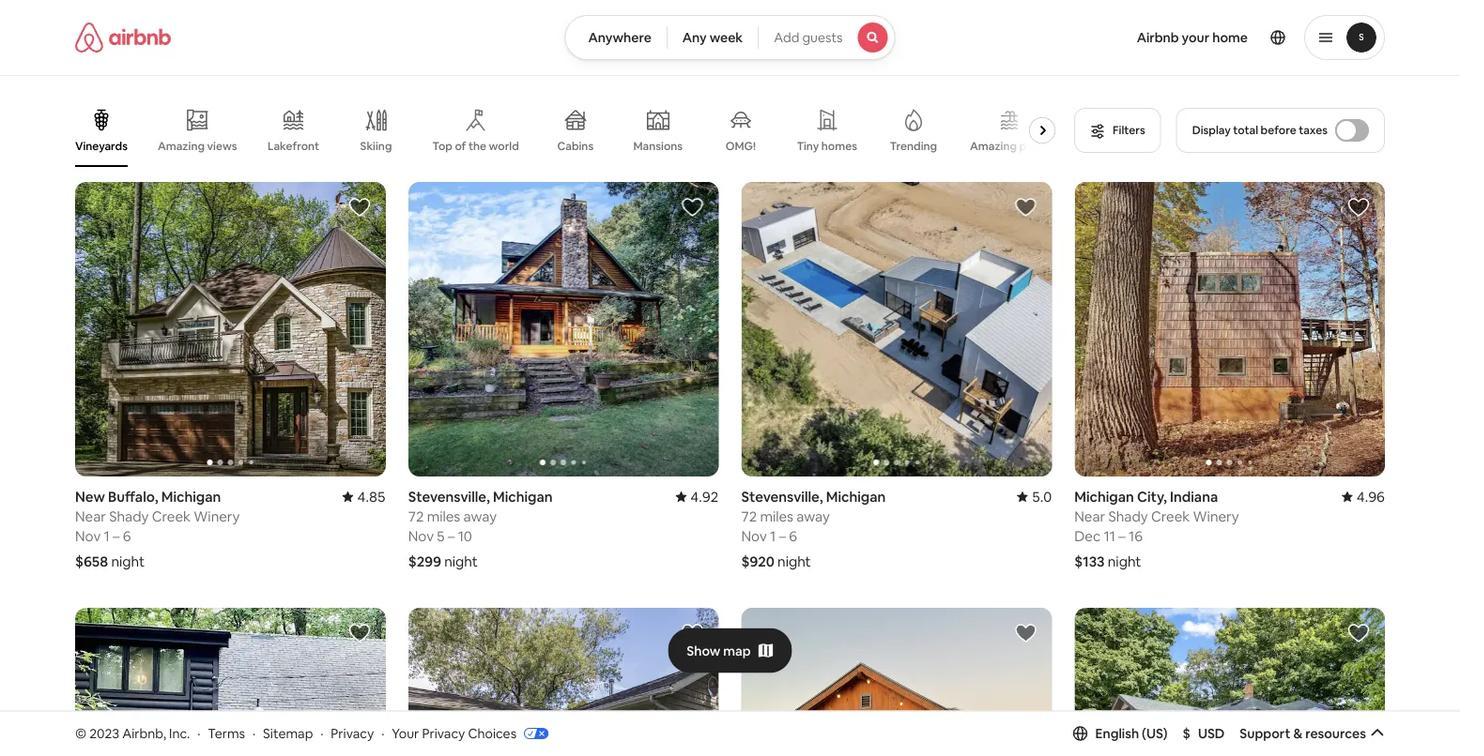 Task type: describe. For each thing, give the bounding box(es) containing it.
city,
[[1137, 488, 1167, 506]]

choices
[[468, 725, 517, 742]]

your privacy choices link
[[392, 725, 548, 744]]

$920
[[741, 553, 775, 571]]

night inside stevensville, michigan 72 miles away nov 5 – 10 $299 night
[[444, 553, 478, 571]]

map
[[723, 643, 751, 660]]

6 inside the stevensville, michigan 72 miles away nov 1 – 6 $920 night
[[789, 527, 797, 546]]

winery for indiana
[[1193, 508, 1239, 526]]

$
[[1183, 726, 1191, 743]]

©
[[75, 725, 87, 742]]

english
[[1095, 726, 1139, 743]]

vineyards
[[75, 139, 128, 154]]

night inside "new buffalo, michigan near shady creek winery nov 1 – 6 $658 night"
[[111, 553, 145, 571]]

tiny homes
[[797, 139, 857, 154]]

top of the world
[[432, 139, 519, 154]]

profile element
[[918, 0, 1385, 75]]

1 inside the stevensville, michigan 72 miles away nov 1 – 6 $920 night
[[770, 527, 776, 546]]

views
[[207, 139, 237, 153]]

show map
[[687, 643, 751, 660]]

before
[[1261, 123, 1296, 138]]

display total before taxes button
[[1176, 108, 1385, 153]]

michigan inside stevensville, michigan 72 miles away nov 5 – 10 $299 night
[[493, 488, 553, 506]]

$133
[[1074, 553, 1105, 571]]

1 inside "new buffalo, michigan near shady creek winery nov 1 – 6 $658 night"
[[104, 527, 110, 546]]

any
[[682, 29, 707, 46]]

the
[[468, 139, 486, 154]]

add
[[774, 29, 799, 46]]

home
[[1212, 29, 1248, 46]]

1 horizontal spatial add to wishlist: michigan city, indiana image
[[1347, 196, 1370, 219]]

2 · from the left
[[253, 725, 256, 742]]

english (us)
[[1095, 726, 1168, 743]]

add to wishlist: stevensville, michigan image
[[1014, 196, 1037, 219]]

display total before taxes
[[1192, 123, 1328, 138]]

airbnb your home link
[[1126, 18, 1259, 57]]

new
[[75, 488, 105, 506]]

skiing
[[360, 139, 392, 154]]

dec
[[1074, 527, 1101, 546]]

nov inside "new buffalo, michigan near shady creek winery nov 1 – 6 $658 night"
[[75, 527, 101, 546]]

privacy link
[[331, 725, 374, 742]]

night inside the stevensville, michigan 72 miles away nov 1 – 6 $920 night
[[778, 553, 811, 571]]

filters button
[[1074, 108, 1161, 153]]

add guests button
[[758, 15, 895, 60]]

show map button
[[668, 629, 792, 674]]

near for dec
[[1074, 508, 1105, 526]]

add to wishlist: three oaks, michigan image
[[1347, 623, 1370, 645]]

add guests
[[774, 29, 843, 46]]

tiny
[[797, 139, 819, 154]]

indiana
[[1170, 488, 1218, 506]]

michigan inside "new buffalo, michigan near shady creek winery nov 1 – 6 $658 night"
[[161, 488, 221, 506]]

inc.
[[169, 725, 190, 742]]

72 for nov 1 – 6
[[741, 508, 757, 526]]

any week
[[682, 29, 743, 46]]

5.0
[[1032, 488, 1052, 506]]

your
[[1182, 29, 1210, 46]]

11
[[1104, 527, 1115, 546]]

guests
[[802, 29, 843, 46]]

away for 6
[[797, 508, 830, 526]]

2 privacy from the left
[[422, 725, 465, 742]]

$299
[[408, 553, 441, 571]]

sitemap
[[263, 725, 313, 742]]

amazing for amazing views
[[158, 139, 205, 153]]

night inside michigan city, indiana near shady creek winery dec 11 – 16 $133 night
[[1108, 553, 1141, 571]]

terms
[[208, 725, 245, 742]]

world
[[489, 139, 519, 154]]

airbnb your home
[[1137, 29, 1248, 46]]

amazing pools
[[970, 139, 1048, 154]]

english (us) button
[[1073, 726, 1168, 743]]



Task type: locate. For each thing, give the bounding box(es) containing it.
1 privacy from the left
[[331, 725, 374, 742]]

1 – from the left
[[113, 527, 120, 546]]

4 michigan from the left
[[1074, 488, 1134, 506]]

stevensville, up 5
[[408, 488, 490, 506]]

night right '$920' at the bottom of page
[[778, 553, 811, 571]]

0 horizontal spatial shady
[[109, 508, 149, 526]]

night down 10
[[444, 553, 478, 571]]

airbnb,
[[122, 725, 166, 742]]

miles up 5
[[427, 508, 460, 526]]

none search field containing anywhere
[[565, 15, 895, 60]]

– inside michigan city, indiana near shady creek winery dec 11 – 16 $133 night
[[1119, 527, 1126, 546]]

0 horizontal spatial 72
[[408, 508, 424, 526]]

10
[[458, 527, 472, 546]]

1 miles from the left
[[427, 508, 460, 526]]

1 vertical spatial add to wishlist: michigan city, indiana image
[[681, 623, 704, 645]]

near
[[75, 508, 106, 526], [1074, 508, 1105, 526]]

total
[[1233, 123, 1258, 138]]

amazing for amazing pools
[[970, 139, 1017, 154]]

airbnb
[[1137, 29, 1179, 46]]

near for nov
[[75, 508, 106, 526]]

night right $658
[[111, 553, 145, 571]]

add to wishlist: stevensville, michigan image
[[681, 196, 704, 219]]

2 6 from the left
[[789, 527, 797, 546]]

stevensville, up '$920' at the bottom of page
[[741, 488, 823, 506]]

0 horizontal spatial creek
[[152, 508, 191, 526]]

2 creek from the left
[[1151, 508, 1190, 526]]

(us)
[[1142, 726, 1168, 743]]

shady inside "new buffalo, michigan near shady creek winery nov 1 – 6 $658 night"
[[109, 508, 149, 526]]

stevensville, inside the stevensville, michigan 72 miles away nov 1 – 6 $920 night
[[741, 488, 823, 506]]

winery inside "new buffalo, michigan near shady creek winery nov 1 – 6 $658 night"
[[194, 508, 240, 526]]

4 – from the left
[[1119, 527, 1126, 546]]

2 1 from the left
[[770, 527, 776, 546]]

2 shady from the left
[[1108, 508, 1148, 526]]

1 horizontal spatial away
[[797, 508, 830, 526]]

resources
[[1305, 726, 1366, 743]]

1 horizontal spatial 1
[[770, 527, 776, 546]]

near inside michigan city, indiana near shady creek winery dec 11 – 16 $133 night
[[1074, 508, 1105, 526]]

· left privacy link at the bottom of the page
[[320, 725, 323, 742]]

1 near from the left
[[75, 508, 106, 526]]

4.96
[[1357, 488, 1385, 506]]

1 shady from the left
[[109, 508, 149, 526]]

0 horizontal spatial away
[[463, 508, 497, 526]]

stevensville, for 5
[[408, 488, 490, 506]]

shady inside michigan city, indiana near shady creek winery dec 11 – 16 $133 night
[[1108, 508, 1148, 526]]

0 horizontal spatial privacy
[[331, 725, 374, 742]]

terms · sitemap · privacy ·
[[208, 725, 384, 742]]

privacy
[[331, 725, 374, 742], [422, 725, 465, 742]]

away for 10
[[463, 508, 497, 526]]

nov up '$920' at the bottom of page
[[741, 527, 767, 546]]

0 horizontal spatial amazing
[[158, 139, 205, 153]]

michigan inside michigan city, indiana near shady creek winery dec 11 – 16 $133 night
[[1074, 488, 1134, 506]]

display
[[1192, 123, 1231, 138]]

stevensville, for 1
[[741, 488, 823, 506]]

support & resources button
[[1240, 726, 1385, 743]]

creek for michigan
[[152, 508, 191, 526]]

nov inside stevensville, michigan 72 miles away nov 5 – 10 $299 night
[[408, 527, 434, 546]]

None search field
[[565, 15, 895, 60]]

1 nov from the left
[[75, 527, 101, 546]]

· right "inc."
[[197, 725, 200, 742]]

amazing views
[[158, 139, 237, 153]]

4.92
[[690, 488, 719, 506]]

3 night from the left
[[778, 553, 811, 571]]

4 · from the left
[[381, 725, 384, 742]]

1 horizontal spatial creek
[[1151, 508, 1190, 526]]

creek down 'buffalo,'
[[152, 508, 191, 526]]

shady
[[109, 508, 149, 526], [1108, 508, 1148, 526]]

3 – from the left
[[779, 527, 786, 546]]

1
[[104, 527, 110, 546], [770, 527, 776, 546]]

nov for nov 1 – 6
[[741, 527, 767, 546]]

top
[[432, 139, 452, 154]]

16
[[1129, 527, 1143, 546]]

nov left 5
[[408, 527, 434, 546]]

miles
[[427, 508, 460, 526], [760, 508, 793, 526]]

0 horizontal spatial near
[[75, 508, 106, 526]]

away
[[463, 508, 497, 526], [797, 508, 830, 526]]

4 night from the left
[[1108, 553, 1141, 571]]

0 horizontal spatial miles
[[427, 508, 460, 526]]

creek down the city,
[[1151, 508, 1190, 526]]

$658
[[75, 553, 108, 571]]

miles for 1
[[760, 508, 793, 526]]

winery inside michigan city, indiana near shady creek winery dec 11 – 16 $133 night
[[1193, 508, 1239, 526]]

4.85 out of 5 average rating image
[[342, 488, 386, 506]]

winery for michigan
[[194, 508, 240, 526]]

72 for nov 5 – 10
[[408, 508, 424, 526]]

1 stevensville, from the left
[[408, 488, 490, 506]]

terms link
[[208, 725, 245, 742]]

2 michigan from the left
[[493, 488, 553, 506]]

2 horizontal spatial nov
[[741, 527, 767, 546]]

amazing left pools
[[970, 139, 1017, 154]]

0 horizontal spatial stevensville,
[[408, 488, 490, 506]]

away inside stevensville, michigan 72 miles away nov 5 – 10 $299 night
[[463, 508, 497, 526]]

0 horizontal spatial add to wishlist: michigan city, indiana image
[[681, 623, 704, 645]]

your
[[392, 725, 419, 742]]

away inside the stevensville, michigan 72 miles away nov 1 – 6 $920 night
[[797, 508, 830, 526]]

creek
[[152, 508, 191, 526], [1151, 508, 1190, 526]]

buffalo,
[[108, 488, 158, 506]]

your privacy choices
[[392, 725, 517, 742]]

–
[[113, 527, 120, 546], [448, 527, 455, 546], [779, 527, 786, 546], [1119, 527, 1126, 546]]

1 horizontal spatial near
[[1074, 508, 1105, 526]]

3 · from the left
[[320, 725, 323, 742]]

amazing left views
[[158, 139, 205, 153]]

privacy left your
[[331, 725, 374, 742]]

1 horizontal spatial winery
[[1193, 508, 1239, 526]]

near up dec
[[1074, 508, 1105, 526]]

nov up $658
[[75, 527, 101, 546]]

filters
[[1113, 123, 1145, 138]]

1 6 from the left
[[123, 527, 131, 546]]

72
[[408, 508, 424, 526], [741, 508, 757, 526]]

72 inside stevensville, michigan 72 miles away nov 5 – 10 $299 night
[[408, 508, 424, 526]]

add to wishlist: new buffalo, michigan image
[[348, 196, 371, 219]]

6
[[123, 527, 131, 546], [789, 527, 797, 546]]

amazing
[[158, 139, 205, 153], [970, 139, 1017, 154]]

3 michigan from the left
[[826, 488, 886, 506]]

2023
[[89, 725, 119, 742]]

1 up $658
[[104, 527, 110, 546]]

stevensville,
[[408, 488, 490, 506], [741, 488, 823, 506]]

miles inside stevensville, michigan 72 miles away nov 5 – 10 $299 night
[[427, 508, 460, 526]]

2 nov from the left
[[408, 527, 434, 546]]

privacy right your
[[422, 725, 465, 742]]

night down 16
[[1108, 553, 1141, 571]]

near inside "new buffalo, michigan near shady creek winery nov 1 – 6 $658 night"
[[75, 508, 106, 526]]

1 away from the left
[[463, 508, 497, 526]]

2 miles from the left
[[760, 508, 793, 526]]

$ usd
[[1183, 726, 1225, 743]]

1 horizontal spatial nov
[[408, 527, 434, 546]]

3 nov from the left
[[741, 527, 767, 546]]

1 horizontal spatial privacy
[[422, 725, 465, 742]]

1 horizontal spatial shady
[[1108, 508, 1148, 526]]

add to wishlist: michigan city, indiana image
[[1347, 196, 1370, 219], [681, 623, 704, 645]]

creek inside michigan city, indiana near shady creek winery dec 11 – 16 $133 night
[[1151, 508, 1190, 526]]

1 horizontal spatial stevensville,
[[741, 488, 823, 506]]

© 2023 airbnb, inc. ·
[[75, 725, 200, 742]]

2 night from the left
[[444, 553, 478, 571]]

2 stevensville, from the left
[[741, 488, 823, 506]]

1 creek from the left
[[152, 508, 191, 526]]

1 72 from the left
[[408, 508, 424, 526]]

of
[[455, 139, 466, 154]]

stevensville, inside stevensville, michigan 72 miles away nov 5 – 10 $299 night
[[408, 488, 490, 506]]

support
[[1240, 726, 1291, 743]]

michigan city, indiana near shady creek winery dec 11 – 16 $133 night
[[1074, 488, 1239, 571]]

shady up 16
[[1108, 508, 1148, 526]]

mansions
[[633, 139, 683, 154]]

2 away from the left
[[797, 508, 830, 526]]

·
[[197, 725, 200, 742], [253, 725, 256, 742], [320, 725, 323, 742], [381, 725, 384, 742]]

0 horizontal spatial nov
[[75, 527, 101, 546]]

creek for indiana
[[1151, 508, 1190, 526]]

4.85
[[357, 488, 386, 506]]

miles inside the stevensville, michigan 72 miles away nov 1 – 6 $920 night
[[760, 508, 793, 526]]

nov inside the stevensville, michigan 72 miles away nov 1 – 6 $920 night
[[741, 527, 767, 546]]

cabins
[[557, 139, 594, 154]]

– inside the stevensville, michigan 72 miles away nov 1 – 6 $920 night
[[779, 527, 786, 546]]

1 horizontal spatial 72
[[741, 508, 757, 526]]

6 inside "new buffalo, michigan near shady creek winery nov 1 – 6 $658 night"
[[123, 527, 131, 546]]

night
[[111, 553, 145, 571], [444, 553, 478, 571], [778, 553, 811, 571], [1108, 553, 1141, 571]]

group containing amazing views
[[75, 94, 1063, 167]]

anywhere
[[588, 29, 651, 46]]

0 horizontal spatial winery
[[194, 508, 240, 526]]

&
[[1293, 726, 1303, 743]]

2 near from the left
[[1074, 508, 1105, 526]]

miles up '$920' at the bottom of page
[[760, 508, 793, 526]]

trending
[[890, 139, 937, 154]]

1 1 from the left
[[104, 527, 110, 546]]

2 – from the left
[[448, 527, 455, 546]]

0 horizontal spatial 1
[[104, 527, 110, 546]]

5
[[437, 527, 445, 546]]

any week button
[[666, 15, 759, 60]]

72 up '$920' at the bottom of page
[[741, 508, 757, 526]]

creek inside "new buffalo, michigan near shady creek winery nov 1 – 6 $658 night"
[[152, 508, 191, 526]]

4.92 out of 5 average rating image
[[675, 488, 719, 506]]

1 winery from the left
[[194, 508, 240, 526]]

group
[[75, 94, 1063, 167], [75, 182, 386, 477], [408, 182, 719, 477], [741, 182, 1052, 477], [1074, 182, 1385, 477], [75, 609, 386, 757], [408, 609, 719, 757], [741, 609, 1052, 757], [1074, 609, 1385, 757]]

usd
[[1198, 726, 1225, 743]]

1 night from the left
[[111, 553, 145, 571]]

pools
[[1019, 139, 1048, 154]]

nov for nov 5 – 10
[[408, 527, 434, 546]]

2 72 from the left
[[741, 508, 757, 526]]

0 vertical spatial add to wishlist: michigan city, indiana image
[[1347, 196, 1370, 219]]

· right terms link
[[253, 725, 256, 742]]

michigan inside the stevensville, michigan 72 miles away nov 1 – 6 $920 night
[[826, 488, 886, 506]]

1 up '$920' at the bottom of page
[[770, 527, 776, 546]]

shady for 16
[[1108, 508, 1148, 526]]

1 horizontal spatial miles
[[760, 508, 793, 526]]

stevensville, michigan 72 miles away nov 1 – 6 $920 night
[[741, 488, 886, 571]]

omg!
[[726, 139, 756, 154]]

support & resources
[[1240, 726, 1366, 743]]

– inside stevensville, michigan 72 miles away nov 5 – 10 $299 night
[[448, 527, 455, 546]]

72 inside the stevensville, michigan 72 miles away nov 1 – 6 $920 night
[[741, 508, 757, 526]]

michigan
[[161, 488, 221, 506], [493, 488, 553, 506], [826, 488, 886, 506], [1074, 488, 1134, 506]]

1 · from the left
[[197, 725, 200, 742]]

miles for 5
[[427, 508, 460, 526]]

week
[[710, 29, 743, 46]]

2 winery from the left
[[1193, 508, 1239, 526]]

sitemap link
[[263, 725, 313, 742]]

shady down 'buffalo,'
[[109, 508, 149, 526]]

stevensville, michigan 72 miles away nov 5 – 10 $299 night
[[408, 488, 553, 571]]

homes
[[821, 139, 857, 154]]

72 up $299
[[408, 508, 424, 526]]

1 horizontal spatial amazing
[[970, 139, 1017, 154]]

add to wishlist: michiana, michigan image
[[348, 623, 371, 645]]

4.96 out of 5 average rating image
[[1342, 488, 1385, 506]]

anywhere button
[[565, 15, 667, 60]]

new buffalo, michigan near shady creek winery nov 1 – 6 $658 night
[[75, 488, 240, 571]]

· left your
[[381, 725, 384, 742]]

0 horizontal spatial 6
[[123, 527, 131, 546]]

1 michigan from the left
[[161, 488, 221, 506]]

taxes
[[1299, 123, 1328, 138]]

show
[[687, 643, 721, 660]]

near down "new"
[[75, 508, 106, 526]]

nov
[[75, 527, 101, 546], [408, 527, 434, 546], [741, 527, 767, 546]]

winery
[[194, 508, 240, 526], [1193, 508, 1239, 526]]

1 horizontal spatial 6
[[789, 527, 797, 546]]

shady for 6
[[109, 508, 149, 526]]

– inside "new buffalo, michigan near shady creek winery nov 1 – 6 $658 night"
[[113, 527, 120, 546]]

add to wishlist: new carlisle, indiana image
[[1014, 623, 1037, 645]]

5.0 out of 5 average rating image
[[1017, 488, 1052, 506]]

lakefront
[[268, 139, 319, 154]]



Task type: vqa. For each thing, say whether or not it's contained in the screenshot.


